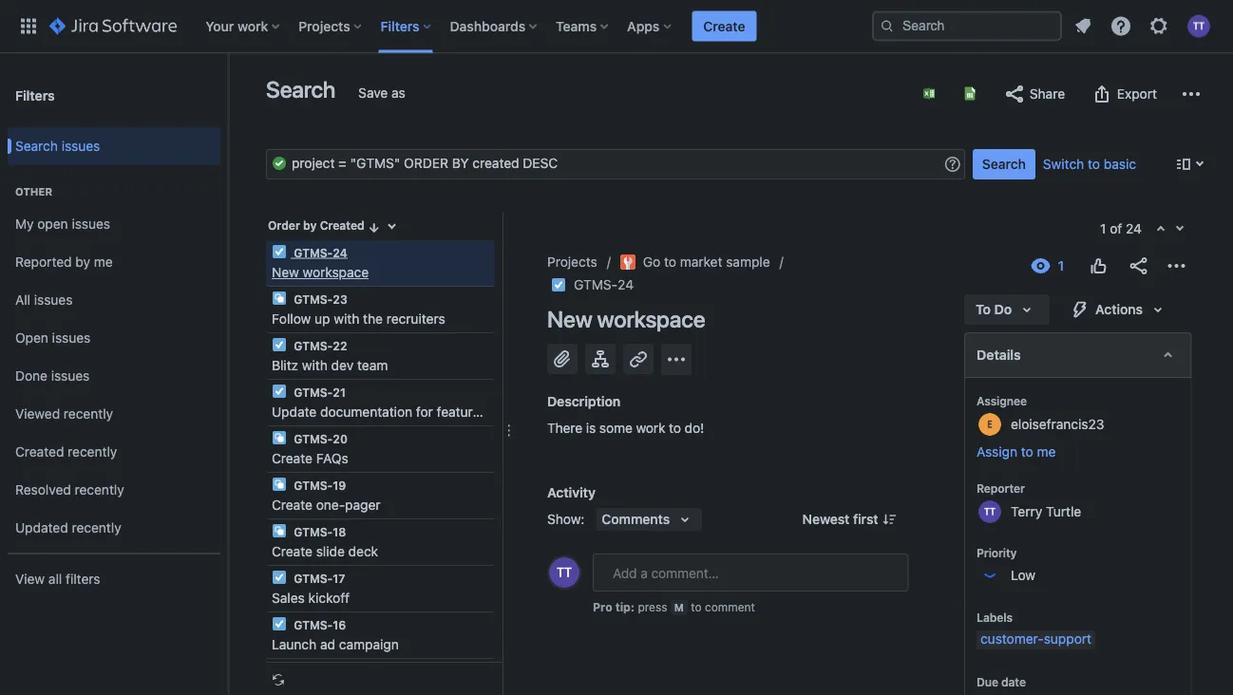 Task type: describe. For each thing, give the bounding box(es) containing it.
20
[[333, 432, 348, 446]]

low
[[1011, 568, 1036, 584]]

1 horizontal spatial search
[[266, 76, 336, 103]]

date
[[1001, 676, 1026, 689]]

eloisefrancis23
[[1011, 416, 1105, 432]]

to right m
[[691, 601, 702, 614]]

0 horizontal spatial workspace
[[303, 265, 369, 280]]

view
[[15, 572, 45, 588]]

details element
[[964, 333, 1192, 378]]

task image for blitz with dev team
[[272, 337, 287, 353]]

dashboards
[[450, 18, 526, 34]]

19
[[333, 479, 346, 492]]

priority
[[977, 547, 1017, 560]]

due
[[977, 676, 998, 689]]

details
[[977, 347, 1021, 363]]

there
[[548, 421, 583, 436]]

comments button
[[596, 509, 703, 531]]

resolved recently link
[[8, 471, 221, 509]]

copy link to issue image
[[630, 277, 645, 292]]

all issues
[[15, 292, 73, 308]]

filters button
[[375, 11, 439, 41]]

Search field
[[873, 11, 1063, 41]]

to for go
[[664, 254, 677, 270]]

your work button
[[200, 11, 287, 41]]

team
[[357, 358, 388, 374]]

Add a comment… field
[[593, 554, 909, 592]]

notifications image
[[1072, 15, 1095, 38]]

by for order
[[303, 219, 317, 232]]

customer-support
[[980, 632, 1092, 647]]

profile image of terry turtle image
[[549, 558, 580, 588]]

issues for open issues
[[52, 330, 91, 346]]

turtle
[[1046, 504, 1081, 519]]

newest first button
[[792, 509, 909, 531]]

some
[[600, 421, 633, 436]]

recruiters
[[387, 311, 445, 327]]

create one-pager
[[272, 498, 381, 513]]

your work
[[206, 18, 268, 34]]

comment
[[705, 601, 756, 614]]

2 horizontal spatial 24
[[1126, 221, 1143, 237]]

order
[[268, 219, 300, 232]]

issues for done issues
[[51, 368, 90, 384]]

sample
[[726, 254, 771, 270]]

created recently link
[[8, 433, 221, 471]]

1 vertical spatial new
[[548, 306, 593, 333]]

search issues
[[15, 138, 100, 154]]

open in google sheets image
[[963, 86, 978, 101]]

2 vertical spatial 24
[[618, 277, 634, 293]]

18
[[333, 526, 346, 539]]

create faqs
[[272, 451, 349, 467]]

issues for all issues
[[34, 292, 73, 308]]

gtms-22
[[291, 339, 347, 353]]

one-
[[316, 498, 345, 513]]

apps button
[[622, 11, 679, 41]]

open issues
[[15, 330, 91, 346]]

1 horizontal spatial new workspace
[[548, 306, 706, 333]]

create for create faqs
[[272, 451, 313, 467]]

actions button
[[1058, 295, 1181, 325]]

1
[[1101, 221, 1107, 237]]

reported
[[15, 254, 72, 270]]

add app image
[[665, 348, 688, 371]]

follow
[[272, 311, 311, 327]]

the
[[363, 311, 383, 327]]

to for switch
[[1088, 156, 1101, 172]]

work inside dropdown button
[[238, 18, 268, 34]]

customer-support link
[[977, 631, 1096, 650]]

to left do! at the right
[[669, 421, 681, 436]]

gtms- for create one-pager
[[294, 479, 333, 492]]

there is some work to do!
[[548, 421, 705, 436]]

comments
[[602, 512, 670, 528]]

search image
[[880, 19, 895, 34]]

reported by me
[[15, 254, 113, 270]]

help image
[[1110, 15, 1133, 38]]

gtms- for sales kickoff
[[294, 572, 333, 586]]

sub task image for create faqs
[[272, 431, 287, 446]]

all
[[15, 292, 30, 308]]

of
[[1110, 221, 1123, 237]]

me for reported by me
[[94, 254, 113, 270]]

view all filters
[[15, 572, 100, 588]]

slide
[[316, 544, 345, 560]]

share image
[[1127, 255, 1150, 278]]

is
[[586, 421, 596, 436]]

projects link
[[548, 251, 598, 274]]

16
[[333, 619, 346, 632]]

appswitcher icon image
[[17, 15, 40, 38]]

all issues link
[[8, 281, 221, 319]]

task image for new workspace
[[272, 244, 287, 259]]

assignee pin to top. only you can see pinned fields. image
[[1031, 394, 1046, 409]]

your
[[206, 18, 234, 34]]

23
[[333, 293, 348, 306]]

dashboards button
[[444, 11, 545, 41]]

projects for projects link
[[548, 254, 598, 270]]

assignee
[[977, 394, 1027, 408]]

show:
[[548, 512, 585, 528]]

add a child issue image
[[589, 348, 612, 371]]

0 vertical spatial new workspace
[[272, 265, 369, 280]]

gtms-21
[[291, 386, 346, 399]]

21
[[333, 386, 346, 399]]

switch to basic link
[[1044, 156, 1137, 172]]

gtms- for launch ad campaign
[[294, 619, 333, 632]]

me for assign to me
[[1037, 444, 1056, 460]]

go to market sample
[[643, 254, 771, 270]]

actions
[[1096, 302, 1143, 317]]

recently for updated recently
[[72, 521, 121, 536]]

created recently
[[15, 444, 117, 460]]

next issue 'gtms-23' ( type 'j' ) image
[[1173, 221, 1188, 237]]

create for create slide deck
[[272, 544, 313, 560]]

documentation
[[320, 404, 413, 420]]

updated recently
[[15, 521, 121, 536]]

recently for created recently
[[68, 444, 117, 460]]

go
[[643, 254, 661, 270]]

pager
[[345, 498, 381, 513]]

updated recently link
[[8, 509, 221, 548]]

gtms- for blitz with dev team
[[294, 339, 333, 353]]

search for search issues
[[15, 138, 58, 154]]

save as button
[[349, 78, 415, 108]]

sales kickoff
[[272, 591, 350, 606]]

attach image
[[551, 348, 574, 371]]

follow up with the recruiters
[[272, 311, 445, 327]]

gtms-24 link
[[574, 274, 634, 297]]

view all filters link
[[8, 561, 221, 599]]

viewed recently link
[[8, 395, 221, 433]]

to for assign
[[1021, 444, 1034, 460]]

tip:
[[616, 601, 635, 614]]



Task type: vqa. For each thing, say whether or not it's contained in the screenshot.
"due"
yes



Task type: locate. For each thing, give the bounding box(es) containing it.
sub task image down "update"
[[272, 431, 287, 446]]

me down eloisefrancis23
[[1037, 444, 1056, 460]]

2 vertical spatial search
[[983, 156, 1026, 172]]

1 vertical spatial projects
[[548, 254, 598, 270]]

new workspace down copy link to issue icon
[[548, 306, 706, 333]]

my
[[15, 216, 34, 232]]

1 horizontal spatial workspace
[[597, 306, 706, 333]]

small image
[[367, 220, 382, 235]]

banner
[[0, 0, 1234, 53]]

gtms-19
[[291, 479, 346, 492]]

recently
[[64, 406, 113, 422], [68, 444, 117, 460], [75, 482, 124, 498], [72, 521, 121, 536]]

create for create
[[704, 18, 746, 34]]

1 vertical spatial created
[[15, 444, 64, 460]]

0 horizontal spatial filters
[[15, 87, 55, 103]]

teams button
[[550, 11, 616, 41]]

create down gtms-20
[[272, 451, 313, 467]]

viewed
[[15, 406, 60, 422]]

2 vertical spatial task image
[[272, 570, 287, 586]]

due date
[[977, 676, 1026, 689]]

gtms- up ad
[[294, 619, 333, 632]]

gtms-24 down order by created
[[291, 246, 348, 259]]

my open issues link
[[8, 205, 221, 243]]

gtms- up up on the top left
[[294, 293, 333, 306]]

me inside button
[[1037, 444, 1056, 460]]

0 horizontal spatial gtms-24
[[291, 246, 348, 259]]

1 vertical spatial task image
[[551, 278, 567, 293]]

1 sub task image from the top
[[272, 291, 287, 306]]

0 vertical spatial work
[[238, 18, 268, 34]]

create for create one-pager
[[272, 498, 313, 513]]

search down projects dropdown button
[[266, 76, 336, 103]]

vote options: no one has voted for this issue yet. image
[[1087, 255, 1110, 278]]

recently for viewed recently
[[64, 406, 113, 422]]

market
[[680, 254, 723, 270]]

0 horizontal spatial new
[[272, 265, 299, 280]]

newest first image
[[883, 512, 898, 528]]

with
[[334, 311, 360, 327], [302, 358, 328, 374]]

created left small image
[[320, 219, 365, 232]]

newest first
[[803, 512, 879, 528]]

projects right your work dropdown button
[[299, 18, 350, 34]]

1 vertical spatial work
[[636, 421, 666, 436]]

sub task image left gtms-19 at the bottom left of page
[[272, 477, 287, 492]]

1 vertical spatial me
[[1037, 444, 1056, 460]]

gtms- up blitz with dev team
[[294, 339, 333, 353]]

recently inside "link"
[[72, 521, 121, 536]]

1 vertical spatial filters
[[15, 87, 55, 103]]

to
[[976, 302, 991, 317]]

recently up created recently
[[64, 406, 113, 422]]

customer-
[[980, 632, 1044, 647]]

gtms- up "update"
[[294, 386, 333, 399]]

task image up "update"
[[272, 384, 287, 399]]

1 vertical spatial by
[[75, 254, 90, 270]]

0 horizontal spatial new workspace
[[272, 265, 369, 280]]

issues
[[62, 138, 100, 154], [72, 216, 110, 232], [34, 292, 73, 308], [52, 330, 91, 346], [51, 368, 90, 384]]

pro
[[593, 601, 613, 614]]

search up other
[[15, 138, 58, 154]]

1 vertical spatial workspace
[[597, 306, 706, 333]]

new workspace up "gtms-23"
[[272, 265, 369, 280]]

2 vertical spatial task image
[[272, 617, 287, 632]]

created inside other group
[[15, 444, 64, 460]]

assign to me
[[977, 444, 1056, 460]]

gtms- up sales kickoff
[[294, 572, 333, 586]]

recently for resolved recently
[[75, 482, 124, 498]]

ad
[[320, 637, 336, 653]]

recently down viewed recently link at the left bottom
[[68, 444, 117, 460]]

0 vertical spatial workspace
[[303, 265, 369, 280]]

save
[[359, 85, 388, 101]]

24 down go to market sample image
[[618, 277, 634, 293]]

0 vertical spatial gtms-24
[[291, 246, 348, 259]]

gtms- for update documentation for feature update
[[294, 386, 333, 399]]

1 vertical spatial gtms-24
[[574, 277, 634, 293]]

create button
[[692, 11, 757, 41]]

projects for projects dropdown button
[[299, 18, 350, 34]]

by inside other group
[[75, 254, 90, 270]]

gtms- for create slide deck
[[294, 526, 333, 539]]

as
[[392, 85, 406, 101]]

task image for launch ad campaign
[[272, 617, 287, 632]]

1 task image from the top
[[272, 337, 287, 353]]

resolved
[[15, 482, 71, 498]]

link issues, web pages, and more image
[[627, 348, 650, 371]]

issues inside group
[[62, 138, 100, 154]]

1 horizontal spatial me
[[1037, 444, 1056, 460]]

for
[[416, 404, 433, 420]]

0 horizontal spatial 24
[[333, 246, 348, 259]]

gtms- up create faqs
[[294, 432, 333, 446]]

1 horizontal spatial gtms-24
[[574, 277, 634, 293]]

task image for sales kickoff
[[272, 570, 287, 586]]

sub task image for create slide deck
[[272, 524, 287, 539]]

workspace down copy link to issue icon
[[597, 306, 706, 333]]

projects up the gtms-24 link on the top
[[548, 254, 598, 270]]

0 vertical spatial by
[[303, 219, 317, 232]]

projects
[[299, 18, 350, 34], [548, 254, 598, 270]]

recently down resolved recently link
[[72, 521, 121, 536]]

task image
[[272, 337, 287, 353], [272, 384, 287, 399], [272, 617, 287, 632]]

blitz
[[272, 358, 299, 374]]

0 vertical spatial new
[[272, 265, 299, 280]]

gtms- down order by created
[[294, 246, 333, 259]]

export button
[[1082, 79, 1167, 109]]

task image up sales
[[272, 570, 287, 586]]

1 horizontal spatial new
[[548, 306, 593, 333]]

go to market sample image
[[621, 255, 636, 270]]

share link
[[994, 79, 1075, 109]]

17
[[333, 572, 345, 586]]

search inside group
[[15, 138, 58, 154]]

done issues
[[15, 368, 90, 384]]

terry
[[1011, 504, 1042, 519]]

new up "gtms-23"
[[272, 265, 299, 280]]

with down gtms-22 at left
[[302, 358, 328, 374]]

gtms- for create faqs
[[294, 432, 333, 446]]

2 horizontal spatial search
[[983, 156, 1026, 172]]

gtms-24 down go to market sample image
[[574, 277, 634, 293]]

m
[[675, 602, 684, 614]]

new up attach icon
[[548, 306, 593, 333]]

to right go
[[664, 254, 677, 270]]

due date pin to top. only you can see pinned fields. image
[[1030, 675, 1045, 690]]

1 horizontal spatial created
[[320, 219, 365, 232]]

1 horizontal spatial work
[[636, 421, 666, 436]]

create down gtms-19 at the bottom left of page
[[272, 498, 313, 513]]

by for reported
[[75, 254, 90, 270]]

with down 23
[[334, 311, 360, 327]]

issues for search issues
[[62, 138, 100, 154]]

1 horizontal spatial with
[[334, 311, 360, 327]]

reported by me link
[[8, 243, 221, 281]]

filters inside popup button
[[381, 18, 420, 34]]

24 right of
[[1126, 221, 1143, 237]]

0 vertical spatial 24
[[1126, 221, 1143, 237]]

sidebar navigation image
[[207, 76, 249, 114]]

all
[[48, 572, 62, 588]]

sub task image left "gtms-18"
[[272, 524, 287, 539]]

to
[[1088, 156, 1101, 172], [664, 254, 677, 270], [669, 421, 681, 436], [1021, 444, 1034, 460], [691, 601, 702, 614]]

0 vertical spatial task image
[[272, 337, 287, 353]]

1 horizontal spatial filters
[[381, 18, 420, 34]]

1 horizontal spatial 24
[[618, 277, 634, 293]]

2 sub task image from the top
[[272, 431, 287, 446]]

gtms-20
[[291, 432, 348, 446]]

work right your
[[238, 18, 268, 34]]

0 vertical spatial task image
[[272, 244, 287, 259]]

your profile and settings image
[[1188, 15, 1211, 38]]

workspace up 23
[[303, 265, 369, 280]]

filters
[[66, 572, 100, 588]]

create slide deck
[[272, 544, 378, 560]]

open
[[37, 216, 68, 232]]

jira software image
[[49, 15, 177, 38], [49, 15, 177, 38]]

press
[[638, 601, 668, 614]]

update
[[272, 404, 317, 420]]

other
[[15, 186, 52, 198]]

first
[[854, 512, 879, 528]]

gtms- down projects link
[[574, 277, 618, 293]]

filters up as
[[381, 18, 420, 34]]

0 horizontal spatial projects
[[299, 18, 350, 34]]

new
[[272, 265, 299, 280], [548, 306, 593, 333]]

0 horizontal spatial created
[[15, 444, 64, 460]]

0 vertical spatial with
[[334, 311, 360, 327]]

terry turtle
[[1011, 504, 1081, 519]]

1 horizontal spatial projects
[[548, 254, 598, 270]]

1 vertical spatial search
[[15, 138, 58, 154]]

search for search button
[[983, 156, 1026, 172]]

2 task image from the top
[[272, 384, 287, 399]]

to right assign
[[1021, 444, 1034, 460]]

task image up 'launch'
[[272, 617, 287, 632]]

other group
[[8, 165, 221, 553]]

sales
[[272, 591, 305, 606]]

create inside 'button'
[[704, 18, 746, 34]]

done issues link
[[8, 357, 221, 395]]

0 vertical spatial created
[[320, 219, 365, 232]]

work right some
[[636, 421, 666, 436]]

create
[[704, 18, 746, 34], [272, 451, 313, 467], [272, 498, 313, 513], [272, 544, 313, 560]]

open
[[15, 330, 48, 346]]

1 vertical spatial task image
[[272, 384, 287, 399]]

0 vertical spatial search
[[266, 76, 336, 103]]

None text field
[[266, 149, 966, 180]]

task image down 'order'
[[272, 244, 287, 259]]

1 vertical spatial 24
[[333, 246, 348, 259]]

to inside button
[[1021, 444, 1034, 460]]

launch ad campaign
[[272, 637, 399, 653]]

search inside button
[[983, 156, 1026, 172]]

updated
[[15, 521, 68, 536]]

workspace
[[303, 265, 369, 280], [597, 306, 706, 333]]

sub task image
[[272, 291, 287, 306], [272, 431, 287, 446], [272, 477, 287, 492], [272, 524, 287, 539]]

gtms-18
[[291, 526, 346, 539]]

by right 'order'
[[303, 219, 317, 232]]

share
[[1030, 86, 1066, 102]]

search left switch
[[983, 156, 1026, 172]]

to left basic
[[1088, 156, 1101, 172]]

actions image
[[1165, 255, 1188, 278]]

search issues group
[[8, 122, 221, 171]]

sub task image up follow
[[272, 291, 287, 306]]

gtms- up create slide deck
[[294, 526, 333, 539]]

search issues link
[[8, 127, 221, 165]]

0 horizontal spatial with
[[302, 358, 328, 374]]

task image down projects link
[[551, 278, 567, 293]]

teams
[[556, 18, 597, 34]]

apps
[[628, 18, 660, 34]]

24
[[1126, 221, 1143, 237], [333, 246, 348, 259], [618, 277, 634, 293]]

0 horizontal spatial me
[[94, 254, 113, 270]]

settings image
[[1148, 15, 1171, 38]]

task image up blitz
[[272, 337, 287, 353]]

not available - this is the first issue image
[[1154, 222, 1169, 238]]

newest
[[803, 512, 850, 528]]

3 task image from the top
[[272, 617, 287, 632]]

0 horizontal spatial by
[[75, 254, 90, 270]]

switch
[[1044, 156, 1085, 172]]

created down viewed
[[15, 444, 64, 460]]

gtms- for new workspace
[[294, 246, 333, 259]]

new workspace
[[272, 265, 369, 280], [548, 306, 706, 333]]

open in microsoft excel image
[[922, 86, 937, 101]]

primary element
[[11, 0, 873, 53]]

support
[[1044, 632, 1092, 647]]

gtms-
[[294, 246, 333, 259], [574, 277, 618, 293], [294, 293, 333, 306], [294, 339, 333, 353], [294, 386, 333, 399], [294, 432, 333, 446], [294, 479, 333, 492], [294, 526, 333, 539], [294, 572, 333, 586], [294, 619, 333, 632]]

filters up search issues
[[15, 87, 55, 103]]

1 of 24
[[1101, 221, 1143, 237]]

reporter
[[977, 482, 1025, 495]]

task image for update documentation for feature update
[[272, 384, 287, 399]]

24 down order by created link
[[333, 246, 348, 259]]

sub task image for create one-pager
[[272, 477, 287, 492]]

go to market sample link
[[621, 251, 771, 274]]

switch to basic
[[1044, 156, 1137, 172]]

me down my open issues link
[[94, 254, 113, 270]]

projects inside dropdown button
[[299, 18, 350, 34]]

by right reported on the left top
[[75, 254, 90, 270]]

create down "gtms-18"
[[272, 544, 313, 560]]

0 vertical spatial me
[[94, 254, 113, 270]]

kickoff
[[308, 591, 350, 606]]

labels pin to top. only you can see pinned fields. image
[[1017, 610, 1032, 625]]

sub task image for follow up with the recruiters
[[272, 291, 287, 306]]

assign to me button
[[977, 443, 1172, 462]]

banner containing your work
[[0, 0, 1234, 53]]

gtms- up create one-pager in the left of the page
[[294, 479, 333, 492]]

4 sub task image from the top
[[272, 524, 287, 539]]

1 vertical spatial new workspace
[[548, 306, 706, 333]]

create right apps 'popup button'
[[704, 18, 746, 34]]

3 sub task image from the top
[[272, 477, 287, 492]]

do
[[994, 302, 1012, 317]]

0 vertical spatial filters
[[381, 18, 420, 34]]

0 vertical spatial projects
[[299, 18, 350, 34]]

me inside other group
[[94, 254, 113, 270]]

do!
[[685, 421, 705, 436]]

recently down created recently link
[[75, 482, 124, 498]]

gtms-24
[[291, 246, 348, 259], [574, 277, 634, 293]]

faqs
[[316, 451, 349, 467]]

gtms- for follow up with the recruiters
[[294, 293, 333, 306]]

0 horizontal spatial work
[[238, 18, 268, 34]]

1 horizontal spatial by
[[303, 219, 317, 232]]

0 horizontal spatial search
[[15, 138, 58, 154]]

save as
[[359, 85, 406, 101]]

1 vertical spatial with
[[302, 358, 328, 374]]

task image
[[272, 244, 287, 259], [551, 278, 567, 293], [272, 570, 287, 586]]



